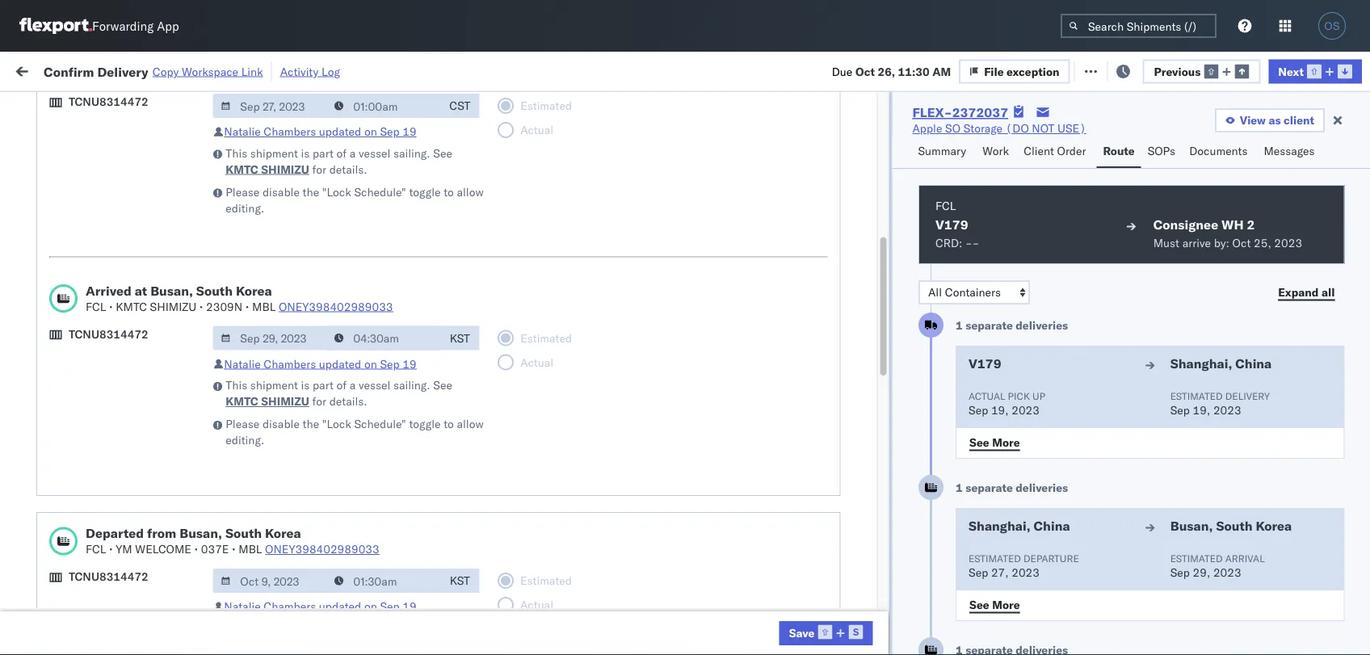 Task type: describe. For each thing, give the bounding box(es) containing it.
pdt, for 3:07
[[309, 340, 335, 354]]

oct for 10:00 am pdt, oct 26, 2023
[[344, 375, 364, 390]]

2023 for 4:00 am pdt, may 6, 2023
[[376, 411, 404, 425]]

please disable the "lock schedule" toggle to allow editing. for kst
[[226, 417, 484, 448]]

2 tghu6680920 from the top
[[996, 268, 1075, 282]]

flex-2372037 link
[[913, 104, 1009, 120]]

4 bill from the top
[[176, 268, 193, 282]]

antwerp,
[[152, 580, 199, 594]]

4 exception: from the top
[[37, 268, 91, 282]]

2
[[1247, 217, 1255, 233]]

forwarding app link
[[19, 18, 179, 34]]

no
[[379, 100, 392, 112]]

view
[[1240, 113, 1266, 127]]

exception: missing master bill link for 6:55 am pdt, aug 31, 2023
[[37, 196, 193, 212]]

actions
[[1310, 132, 1344, 144]]

1 separate deliveries for busan, south korea
[[956, 481, 1068, 495]]

departed
[[86, 526, 144, 542]]

• left ym
[[109, 543, 113, 557]]

must
[[1154, 236, 1180, 250]]

as
[[1269, 113, 1281, 127]]

consignee wh 2
[[1154, 217, 1255, 233]]

missing for 2:51 am pdt, sep 11, 2023
[[94, 161, 134, 175]]

oney398402989033 button for arrived at busan, south korea
[[279, 300, 393, 314]]

los
[[146, 367, 164, 381]]

3 master from the top
[[137, 232, 173, 247]]

status : ready for work, blocked, in progress
[[87, 100, 292, 112]]

integration for 6:50 pm pdt, oct 24, 2023
[[705, 589, 761, 603]]

1 vertical spatial v179
[[969, 356, 1002, 372]]

snoozed
[[334, 100, 372, 112]]

ocean fcl for 3:07 am pdt, aug 31, 2023
[[495, 340, 551, 354]]

2 resize handle column header from the left
[[411, 125, 430, 655]]

6 resize handle column header from the left
[[839, 125, 858, 655]]

schedule pickup from antwerp, belgium link
[[37, 579, 230, 611]]

disable for kst
[[263, 417, 300, 432]]

copy workspace link button
[[153, 64, 263, 78]]

cst
[[450, 99, 471, 113]]

1 vertical spatial china
[[1034, 518, 1070, 534]]

sops
[[1148, 144, 1176, 158]]

bill for 6:55 am pdt, aug 31, 2023
[[176, 197, 193, 211]]

kmtc inside arrived at busan, south korea fcl • kmtc shimizu • 2309n • mbl oney398402989033
[[116, 300, 147, 314]]

actual
[[969, 390, 1005, 402]]

sops button
[[1142, 137, 1183, 168]]

wh
[[1222, 217, 1244, 233]]

this for kst
[[226, 379, 247, 393]]

0 horizontal spatial file exception
[[985, 64, 1060, 78]]

7 resize handle column header from the left
[[968, 125, 988, 655]]

mbl/mawb numbers
[[1102, 132, 1200, 144]]

• right 2309n
[[246, 300, 249, 314]]

-- : -- -- text field
[[326, 94, 441, 118]]

natalie for departed from busan, south korea
[[224, 600, 261, 614]]

4 exception: missing master bill button from the top
[[37, 267, 193, 285]]

4 account from the top
[[788, 624, 830, 639]]

3 exception: from the top
[[37, 232, 91, 247]]

nj
[[83, 418, 95, 432]]

sep inside 'estimated arrival sep 29, 2023'
[[1171, 566, 1190, 580]]

3 integration test account - on ag from the top
[[705, 624, 879, 639]]

1 vertical spatial upload customs clearance documents
[[37, 509, 177, 539]]

sep down the deadline button
[[337, 162, 358, 176]]

1 horizontal spatial shanghai,
[[1171, 356, 1232, 372]]

previous
[[1155, 64, 1201, 78]]

ocean for 3:07 am pdt, aug 31, 2023
[[495, 340, 528, 354]]

10:00 am pdt, oct 26, 2023
[[260, 375, 415, 390]]

arrived at busan, south korea fcl • kmtc shimizu • 2309n • mbl oney398402989033
[[86, 283, 393, 314]]

3 shpt03409394802 from the top
[[1102, 624, 1207, 639]]

may for 4,
[[337, 447, 360, 461]]

am for 5:06 am pdt, sep 11, 2023
[[288, 304, 306, 318]]

cho for 5:06 am pdt, sep 11, 2023
[[1354, 304, 1371, 318]]

2023 for 5:06 am pdt, sep 11, 2023
[[381, 304, 409, 318]]

progress
[[252, 100, 292, 112]]

0 horizontal spatial file
[[985, 64, 1004, 78]]

confirm pickup from new york, ny / newark, nj
[[37, 402, 225, 432]]

workitem button
[[10, 129, 234, 145]]

0 vertical spatial customs
[[77, 473, 122, 487]]

up
[[1033, 390, 1045, 402]]

1 vertical spatial upload customs clearance documents button
[[18, 552, 219, 569]]

-- for 3:07 am pdt, aug 31, 2023
[[1102, 340, 1116, 354]]

my
[[16, 59, 42, 81]]

ym
[[116, 543, 132, 557]]

busan, up 'estimated arrival sep 29, 2023'
[[1171, 518, 1213, 534]]

next button
[[1269, 59, 1363, 83]]

details. for kst
[[329, 395, 367, 409]]

1 vertical spatial customs
[[77, 509, 122, 523]]

in
[[241, 100, 250, 112]]

1919146 for 6:55 am pdt, aug 31, 2023
[[927, 198, 976, 212]]

sep down no on the top
[[380, 125, 400, 139]]

estimated for shanghai, china
[[1171, 390, 1223, 402]]

activity log button
[[280, 61, 340, 81]]

sep right 24,
[[380, 600, 400, 614]]

sep up "3:07 am pdt, aug 31, 2023"
[[337, 304, 358, 318]]

south up the arrival
[[1216, 518, 1253, 534]]

: for status
[[116, 100, 119, 112]]

8, for jun
[[358, 518, 368, 532]]

jaehyung cho for 5:06 am pdt, sep 11, 2023
[[1304, 304, 1371, 318]]

9 resize handle column header from the left
[[1276, 125, 1296, 655]]

pick
[[1008, 390, 1030, 402]]

4 integration from the top
[[705, 624, 761, 639]]

korea up the arrival
[[1256, 518, 1292, 534]]

3 ag from the top
[[863, 624, 879, 639]]

apple
[[913, 121, 943, 135]]

6:50
[[260, 589, 285, 603]]

1 horizontal spatial by:
[[1214, 236, 1230, 250]]

4 exception: missing master bill link from the top
[[37, 267, 193, 283]]

os button
[[1314, 7, 1351, 44]]

belgium
[[37, 596, 79, 610]]

• left 037e
[[194, 543, 198, 557]]

may for 6,
[[337, 411, 360, 425]]

MMM D, YYYY text field
[[213, 94, 328, 118]]

schedule
[[37, 580, 85, 594]]

snoozed : no
[[334, 100, 392, 112]]

1 horizontal spatial exception
[[1118, 63, 1171, 77]]

to for kst
[[444, 417, 454, 432]]

schedule pickup from antwerp, belgium
[[37, 580, 199, 610]]

blocked,
[[198, 100, 238, 112]]

bill for 5:06 am pdt, sep 11, 2023
[[176, 303, 193, 318]]

4 exception: missing master bill from the top
[[37, 268, 193, 282]]

4 cho from the top
[[1354, 269, 1371, 283]]

york,
[[171, 402, 197, 416]]

numbers for container numbers
[[996, 139, 1038, 151]]

3 jaehyung from the top
[[1304, 233, 1351, 247]]

chambers for departed from busan, south korea
[[264, 600, 316, 614]]

missing for 6:55 am pdt, aug 31, 2023
[[94, 197, 134, 211]]

"lock for cst
[[322, 185, 351, 199]]

schedule" for kst
[[354, 417, 406, 432]]

oney398402989033 for departed from busan, south korea
[[265, 543, 380, 557]]

bleckmann for 2118105
[[891, 482, 948, 496]]

workitem
[[18, 132, 60, 144]]

29,
[[1193, 566, 1211, 580]]

expand all button
[[1269, 280, 1345, 305]]

status
[[87, 100, 116, 112]]

kmtc shimizu link for cst
[[226, 162, 309, 178]]

exception: for 3:07
[[37, 339, 91, 353]]

2023 for 9:00 pm pdt, jun 8, 2023
[[371, 518, 399, 532]]

ocean lcl for 24,
[[495, 589, 551, 603]]

flex id button
[[858, 129, 972, 145]]

2372853 for 6:50 pm pdt, oct 24, 2023
[[927, 589, 976, 603]]

international for flex-2118105
[[780, 482, 845, 496]]

2 vertical spatial upload customs clearance documents
[[18, 552, 219, 567]]

client order button
[[1018, 137, 1097, 168]]

3:07
[[260, 340, 285, 354]]

details. for cst
[[329, 162, 367, 177]]

confirm delivery button
[[37, 445, 123, 463]]

2173261
[[927, 518, 976, 532]]

mscu39489028
[[1102, 518, 1191, 532]]

0 vertical spatial v179
[[935, 217, 968, 233]]

1 natalie from the top
[[224, 125, 261, 139]]

4 resize handle column header from the left
[[572, 125, 592, 655]]

1 for busan, south korea
[[956, 481, 963, 495]]

shimizu inside arrived at busan, south korea fcl • kmtc shimizu • 2309n • mbl oney398402989033
[[150, 300, 197, 314]]

confirm pickup from los angeles, ca
[[37, 367, 211, 397]]

forwarding
[[92, 18, 154, 34]]

2 vertical spatial upload
[[18, 552, 55, 567]]

save
[[789, 626, 815, 640]]

24,
[[359, 589, 376, 603]]

pdt, for 5:06
[[309, 304, 335, 318]]

1 natalie chambers updated on sep 19 from the top
[[224, 125, 417, 139]]

a for kst
[[350, 379, 356, 393]]

3 exception: missing master bill button from the top
[[37, 232, 193, 249]]

flex- for 5:00 am pdt, may 4, 2023
[[892, 447, 927, 461]]

3 1919146 from the top
[[927, 233, 976, 247]]

confirm for confirm delivery copy workspace link
[[44, 63, 94, 79]]

1 chambers from the top
[[264, 125, 316, 139]]

4 flex-1919146 from the top
[[892, 269, 976, 283]]

see more for busan,
[[970, 598, 1020, 612]]

busan, for arrived at busan, south korea
[[150, 283, 193, 299]]

flex- for 6:50 pm pdt, oct 24, 2023
[[892, 589, 927, 603]]

1 on from the top
[[364, 125, 377, 139]]

for for kst
[[312, 395, 327, 409]]

19, inside actual pick up sep 19, 2023
[[991, 403, 1009, 417]]

updated for departed from busan, south korea
[[319, 600, 361, 614]]

2023 inside estimated delivery sep 19, 2023
[[1213, 403, 1242, 417]]

3 2372853 from the top
[[927, 624, 976, 639]]

allow for cst
[[457, 185, 484, 199]]

1 19 from the top
[[403, 125, 417, 139]]

korea for departed from busan, south korea
[[265, 526, 301, 542]]

0 vertical spatial flex-2372037
[[913, 104, 1009, 120]]

mmm d, yyyy text field for departed from busan, south korea
[[213, 569, 328, 594]]

exception: missing master bill for 5:06 am pdt, sep 11, 2023
[[37, 303, 193, 318]]

ocean fcl for 9:00 pm pdt, jun 8, 2023
[[495, 518, 551, 532]]

3 jaehyung cho from the top
[[1304, 233, 1371, 247]]

actual pick up sep 19, 2023
[[969, 390, 1045, 417]]

b.v for flex-2069354
[[848, 447, 866, 461]]

• down arrived at the left top of the page
[[109, 300, 113, 314]]

2:51 am pdt, sep 11, 2023
[[260, 162, 409, 176]]

3 bill from the top
[[176, 232, 193, 247]]

2 lcl from the top
[[531, 553, 551, 567]]

this shipment is part of a vessel sailing. see kmtc shimizu for details. for kst
[[226, 379, 453, 409]]

8 resize handle column header from the left
[[1074, 125, 1094, 655]]

3 missing from the top
[[94, 232, 134, 247]]

1 separate deliveries for shanghai, china
[[956, 318, 1068, 333]]

1 horizontal spatial shanghai, china
[[1171, 356, 1272, 372]]

1 natalie chambers updated on sep 19 button from the top
[[224, 125, 417, 139]]

(0)
[[262, 63, 283, 77]]

25,
[[1254, 236, 1272, 250]]

flex-2118105
[[892, 482, 976, 496]]

cho for 3:07 am pdt, aug 31, 2023
[[1354, 340, 1371, 354]]

0 vertical spatial by:
[[58, 99, 74, 113]]

ocean fcl for 10:00 am pdt, oct 26, 2023
[[495, 375, 551, 390]]

shipment for cst
[[250, 146, 298, 160]]

id
[[887, 132, 897, 144]]

lcl for 8,
[[531, 482, 551, 496]]

mbl/mawb
[[1102, 132, 1158, 144]]

vessel for cst
[[359, 146, 391, 160]]

2 vertical spatial customs
[[57, 552, 103, 567]]

natalie chambers updated on sep 19 for departed from busan, south korea
[[224, 600, 417, 614]]

1 vertical spatial shanghai,
[[969, 518, 1031, 534]]

confirm delivery link
[[37, 445, 123, 461]]

ready
[[123, 100, 152, 112]]

workspace
[[182, 64, 238, 78]]

confirm for confirm pickup from new york, ny / newark, nj
[[37, 402, 78, 416]]

ca
[[37, 383, 53, 397]]

work button
[[977, 137, 1018, 168]]

deadline
[[260, 132, 299, 144]]

batch
[[1281, 63, 1313, 77]]

estimated departure sep 27, 2023
[[969, 552, 1079, 580]]

0 vertical spatial for
[[154, 100, 167, 112]]

6,
[[363, 411, 373, 425]]

arrival
[[1225, 552, 1265, 565]]

am for 10:00 am pdt, oct 26, 2023
[[295, 375, 313, 390]]

activity log
[[280, 64, 340, 78]]

1 resize handle column header from the left
[[231, 125, 251, 655]]

0 vertical spatial upload customs clearance documents link
[[37, 472, 230, 505]]

integration test account - swarovski
[[705, 518, 895, 532]]

1919146 for 3:07 am pdt, aug 31, 2023
[[927, 340, 976, 354]]

arrived
[[86, 283, 132, 299]]

Search Shipments (/) text field
[[1061, 14, 1217, 38]]

1919146 for 2:51 am pdt, sep 11, 2023
[[927, 162, 976, 176]]

pm for 5:36
[[288, 482, 305, 496]]

my work
[[16, 59, 88, 81]]

• left 2309n
[[199, 300, 203, 314]]

fcl inside arrived at busan, south korea fcl • kmtc shimizu • 2309n • mbl oney398402989033
[[86, 300, 106, 314]]

exception: missing master bill button for 5:06 am pdt, sep 11, 2023
[[37, 303, 193, 320]]

arrive
[[1183, 236, 1211, 250]]

ag for 6:50 pm pdt, oct 24, 2023
[[863, 589, 879, 603]]

a for cst
[[350, 146, 356, 160]]

kst for arrived at busan, south korea
[[450, 331, 470, 346]]

exception: missing master bill link for 2:51 am pdt, sep 11, 2023
[[37, 160, 193, 177]]

am for 4:00 am pdt, may 6, 2023
[[288, 411, 306, 425]]

international for flex-2069354
[[780, 447, 845, 461]]

container numbers button
[[988, 122, 1077, 151]]

0 vertical spatial clearance
[[125, 473, 177, 487]]

2023 inside 'estimated arrival sep 29, 2023'
[[1213, 566, 1242, 580]]

3 exception: missing master bill link from the top
[[37, 232, 193, 248]]

4 test from the top
[[763, 624, 785, 639]]

oct right due
[[856, 64, 875, 78]]

pdt, for 2:51
[[309, 162, 335, 176]]

deliveries for shanghai, china
[[1016, 318, 1068, 333]]

5:06
[[260, 304, 285, 318]]

due
[[832, 64, 853, 78]]

natalie chambers updated on sep 19 button for arrived at busan, south korea
[[224, 357, 417, 371]]

sep inside estimated departure sep 27, 2023
[[969, 566, 988, 580]]

6:55
[[260, 198, 285, 212]]

2:51
[[260, 162, 285, 176]]

3 exception: missing master bill from the top
[[37, 232, 193, 247]]

0 vertical spatial 2372037
[[953, 104, 1009, 120]]

flex-2173261
[[892, 518, 976, 532]]

lcl for 24,
[[531, 589, 551, 603]]

korea for arrived at busan, south korea
[[236, 283, 272, 299]]

oney398402989033 for arrived at busan, south korea
[[279, 300, 393, 314]]

confirm pickup from los angeles, ca button
[[37, 366, 230, 400]]

jaehyung for 2:51 am pdt, sep 11, 2023
[[1304, 162, 1351, 176]]

mode button
[[487, 129, 575, 145]]

3 resize handle column header from the left
[[467, 125, 487, 655]]

2023 for 5:36 pm pdt, may 8, 2023
[[375, 482, 403, 496]]

1 horizontal spatial file exception
[[1095, 63, 1171, 77]]

4,
[[363, 447, 373, 461]]

-- for 2:51 am pdt, sep 11, 2023
[[1102, 162, 1116, 176]]

4 missing from the top
[[94, 268, 134, 282]]



Task type: locate. For each thing, give the bounding box(es) containing it.
flex- for 10:00 am pdt, oct 26, 2023
[[892, 375, 927, 390]]

1 vertical spatial natalie
[[224, 357, 261, 371]]

route button
[[1097, 137, 1142, 168]]

0 vertical spatial shpt03409394802
[[1102, 553, 1207, 567]]

ocean lcl for 8,
[[495, 482, 551, 496]]

see more button for shanghai,
[[960, 431, 1030, 455]]

busan, south korea
[[1171, 518, 1292, 534]]

flex-2117924
[[892, 411, 976, 425]]

flex-1919146 for 5:06 am pdt, sep 11, 2023
[[892, 304, 976, 318]]

oney398402989033 up "3:07 am pdt, aug 31, 2023"
[[279, 300, 393, 314]]

1 -- from the top
[[1102, 162, 1116, 176]]

5 master from the top
[[137, 303, 173, 318]]

-- : -- -- text field down jun
[[326, 569, 441, 594]]

from inside confirm pickup from los angeles, ca
[[119, 367, 143, 381]]

numbers inside container numbers
[[996, 139, 1038, 151]]

see more down "27,"
[[970, 598, 1020, 612]]

cho for 2:51 am pdt, sep 11, 2023
[[1354, 162, 1371, 176]]

am for 2:51 am pdt, sep 11, 2023
[[288, 162, 306, 176]]

master for 5:06 am pdt, sep 11, 2023
[[137, 303, 173, 318]]

0 vertical spatial "lock
[[322, 185, 351, 199]]

2 pm from the top
[[288, 518, 305, 532]]

is for kst
[[301, 379, 310, 393]]

mode
[[495, 132, 519, 144]]

0 vertical spatial mbl
[[252, 300, 276, 314]]

korea inside departed from busan, south korea fcl • ym welcome • 037e • mbl oney398402989033
[[265, 526, 301, 542]]

0 vertical spatial please disable the "lock schedule" toggle to allow editing.
[[226, 185, 484, 215]]

1 vertical spatial kmtc shimizu link
[[226, 394, 309, 410]]

oney398402989033 button for departed from busan, south korea
[[265, 543, 380, 557]]

confirm inside confirm pickup from los angeles, ca
[[37, 367, 78, 381]]

delivery for confirm delivery
[[81, 446, 123, 460]]

disable for cst
[[263, 185, 300, 199]]

kmtc shimizu link down deadline
[[226, 162, 309, 178]]

1919146
[[927, 162, 976, 176], [927, 198, 976, 212], [927, 233, 976, 247], [927, 269, 976, 283], [927, 304, 976, 318], [927, 340, 976, 354]]

on right save
[[843, 624, 860, 639]]

part down the deadline button
[[313, 146, 334, 160]]

6 master from the top
[[137, 339, 173, 353]]

1 horizontal spatial china
[[1236, 356, 1272, 372]]

pickup inside the schedule pickup from antwerp, belgium
[[88, 580, 123, 594]]

confirm pickup from new york, ny / newark, nj button
[[37, 401, 230, 435]]

south for arrived at busan, south korea
[[196, 283, 233, 299]]

2023 down the delivery
[[1213, 403, 1242, 417]]

batch action button
[[1256, 58, 1361, 82]]

0 vertical spatial allow
[[457, 185, 484, 199]]

2 karl lagerfeld international b.v c/o bleckmann from the top
[[705, 482, 948, 496]]

2 ocean lcl from the top
[[495, 553, 551, 567]]

1 vertical spatial 11,
[[361, 304, 378, 318]]

oney398402989033
[[279, 300, 393, 314], [265, 543, 380, 557]]

10 resize handle column header from the left
[[1330, 125, 1349, 655]]

estimated
[[1171, 390, 1223, 402], [969, 552, 1021, 565], [1171, 552, 1223, 565]]

on for arrived at busan, south korea
[[364, 357, 377, 371]]

confirm pickup from los angeles, ca link
[[37, 366, 230, 398]]

0 vertical spatial shanghai,
[[1171, 356, 1232, 372]]

departed from busan, south korea fcl • ym welcome • 037e • mbl oney398402989033
[[86, 526, 380, 557]]

4:00
[[260, 411, 285, 425]]

disable up 5:00
[[263, 417, 300, 432]]

1 2372853 from the top
[[927, 553, 976, 567]]

confirm down 'newark,'
[[37, 446, 78, 460]]

1 vertical spatial upload
[[37, 509, 74, 523]]

2118105
[[927, 482, 976, 496]]

2 deliveries from the top
[[1016, 481, 1068, 495]]

mbl inside departed from busan, south korea fcl • ym welcome • 037e • mbl oney398402989033
[[239, 543, 262, 557]]

2 vertical spatial 2372853
[[927, 624, 976, 639]]

pickup inside confirm pickup from los angeles, ca
[[81, 367, 116, 381]]

confirm for confirm pickup from los angeles, ca
[[37, 367, 78, 381]]

pickup inside confirm pickup from new york, ny / newark, nj
[[81, 402, 116, 416]]

MMM D, YYYY text field
[[213, 327, 328, 351], [213, 569, 328, 594]]

1 vertical spatial separate
[[966, 481, 1013, 495]]

3 flex-2372853 from the top
[[892, 624, 976, 639]]

mbl right 2309n
[[252, 300, 276, 314]]

2 flex-2372853 from the top
[[892, 589, 976, 603]]

test for 6:50 pm pdt, oct 24, 2023
[[763, 589, 785, 603]]

chambers down unknown
[[264, 600, 316, 614]]

import
[[136, 63, 173, 77]]

ag for unknown
[[863, 553, 879, 567]]

2023 for must arrive by: oct 25, 2023
[[1274, 236, 1303, 250]]

upload customs clearance documents link for bottom upload customs clearance documents button
[[18, 552, 219, 568]]

1 updated from the top
[[319, 125, 361, 139]]

2 vertical spatial natalie
[[224, 600, 261, 614]]

korea up 5:06
[[236, 283, 272, 299]]

please disable the "lock schedule" toggle to allow editing. down 10:00 am pdt, oct 26, 2023
[[226, 417, 484, 448]]

jaehyung for 6:55 am pdt, aug 31, 2023
[[1304, 198, 1351, 212]]

1 lcl from the top
[[531, 482, 551, 496]]

0 vertical spatial on
[[364, 125, 377, 139]]

shipment up 4:00
[[250, 379, 298, 393]]

2 disable from the top
[[263, 417, 300, 432]]

3 natalie from the top
[[224, 600, 261, 614]]

2 bill from the top
[[176, 197, 193, 211]]

updated right 6:50
[[319, 600, 361, 614]]

exception: for 2:51
[[37, 161, 91, 175]]

ocean for 6:50 pm pdt, oct 24, 2023
[[495, 589, 528, 603]]

0 vertical spatial 26,
[[878, 64, 896, 78]]

2 toggle from the top
[[409, 417, 441, 432]]

2 vertical spatial for
[[312, 395, 327, 409]]

sep down actual
[[969, 403, 988, 417]]

next
[[1279, 64, 1304, 78]]

work inside import work button
[[175, 63, 204, 77]]

2 vertical spatial ocean fcl
[[495, 518, 551, 532]]

5:36
[[260, 482, 285, 496]]

integration test account - on ag for 6:50 pm pdt, oct 24, 2023
[[705, 589, 879, 603]]

master for 2:51 am pdt, sep 11, 2023
[[137, 161, 173, 175]]

0 vertical spatial delivery
[[97, 63, 149, 79]]

pdt, up 5:36 pm pdt, may 8, 2023
[[309, 447, 335, 461]]

details. down 10:00 am pdt, oct 26, 2023
[[329, 395, 367, 409]]

flex-2372037 up so
[[913, 104, 1009, 120]]

0 vertical spatial toggle
[[409, 185, 441, 199]]

2 bleckmann from the top
[[891, 482, 948, 496]]

2023 inside actual pick up sep 19, 2023
[[1012, 403, 1040, 417]]

busan, inside arrived at busan, south korea fcl • kmtc shimizu • 2309n • mbl oney398402989033
[[150, 283, 193, 299]]

1 integration from the top
[[705, 518, 761, 532]]

2 is from the top
[[301, 379, 310, 393]]

1 vertical spatial natalie chambers updated on sep 19 button
[[224, 357, 417, 371]]

1 vertical spatial work
[[983, 144, 1010, 158]]

4 jaehyung from the top
[[1304, 269, 1351, 283]]

exception
[[1118, 63, 1171, 77], [1007, 64, 1060, 78]]

0 vertical spatial kst
[[450, 331, 470, 346]]

ocean for 5:36 pm pdt, may 8, 2023
[[495, 482, 528, 496]]

3 tghu6680920 from the top
[[996, 304, 1075, 318]]

pm right 5:36
[[288, 482, 305, 496]]

5:36 pm pdt, may 8, 2023
[[260, 482, 403, 496]]

flex- for 5:36 pm pdt, may 8, 2023
[[892, 482, 927, 496]]

south inside arrived at busan, south korea fcl • kmtc shimizu • 2309n • mbl oney398402989033
[[196, 283, 233, 299]]

from left new on the left bottom of the page
[[119, 402, 143, 416]]

shipment
[[250, 146, 298, 160], [250, 379, 298, 393]]

south inside departed from busan, south korea fcl • ym welcome • 037e • mbl oney398402989033
[[225, 526, 262, 542]]

vessel up 6,
[[359, 379, 391, 393]]

busan, inside departed from busan, south korea fcl • ym welcome • 037e • mbl oney398402989033
[[180, 526, 222, 542]]

2 the from the top
[[303, 417, 319, 432]]

south up 2309n
[[196, 283, 233, 299]]

0 vertical spatial may
[[337, 411, 360, 425]]

1 see more from the top
[[970, 435, 1020, 449]]

flex-1919146 button
[[866, 158, 979, 181], [866, 158, 979, 181], [866, 194, 979, 216], [866, 194, 979, 216], [866, 229, 979, 252], [866, 229, 979, 252], [866, 265, 979, 287], [866, 265, 979, 287], [866, 300, 979, 323], [866, 300, 979, 323], [866, 336, 979, 358], [866, 336, 979, 358]]

1 ocean lcl from the top
[[495, 482, 551, 496]]

kmtc
[[226, 162, 259, 177], [116, 300, 147, 314], [226, 395, 259, 409]]

tghu6680920 for 5:06 am pdt, sep 11, 2023
[[996, 304, 1075, 318]]

integration
[[705, 518, 761, 532], [705, 553, 761, 567], [705, 589, 761, 603], [705, 624, 761, 639]]

pdt, down 5:06 am pdt, sep 11, 2023
[[309, 340, 335, 354]]

11, for 2:51 am pdt, sep 11, 2023
[[361, 162, 378, 176]]

flex-1919146 for 6:55 am pdt, aug 31, 2023
[[892, 198, 976, 212]]

lagerfeld
[[728, 447, 777, 461], [728, 482, 777, 496]]

work inside work button
[[983, 144, 1010, 158]]

editing. down 4:00
[[226, 434, 265, 448]]

1 "lock from the top
[[322, 185, 351, 199]]

sailing.
[[394, 146, 431, 160], [394, 379, 431, 393]]

integration for 9:00 pm pdt, jun 8, 2023
[[705, 518, 761, 532]]

8, for may
[[362, 482, 372, 496]]

0 vertical spatial international
[[780, 447, 845, 461]]

ocean fcl
[[495, 340, 551, 354], [495, 375, 551, 390], [495, 518, 551, 532]]

3 account from the top
[[788, 589, 830, 603]]

on for 6:50 pm pdt, oct 24, 2023
[[843, 589, 860, 603]]

mmm d, yyyy text field down 5:06
[[213, 327, 328, 351]]

please
[[226, 185, 260, 199], [226, 417, 260, 432]]

3 chambers from the top
[[264, 600, 316, 614]]

am
[[933, 64, 951, 78], [288, 162, 306, 176], [288, 198, 306, 212], [288, 304, 306, 318], [288, 340, 306, 354], [295, 375, 313, 390], [288, 411, 306, 425], [288, 447, 306, 461]]

lagerfeld for flex-2118105
[[728, 482, 777, 496]]

oney398402989033 inside arrived at busan, south korea fcl • kmtc shimizu • 2309n • mbl oney398402989033
[[279, 300, 393, 314]]

ag down swarovski
[[863, 553, 879, 567]]

confirm up ca
[[37, 367, 78, 381]]

see
[[433, 146, 453, 160], [433, 379, 453, 393], [970, 435, 989, 449], [970, 598, 989, 612]]

for left work,
[[154, 100, 167, 112]]

0 vertical spatial upload
[[37, 473, 74, 487]]

summary
[[919, 144, 967, 158]]

4 tghu6680920 from the top
[[996, 339, 1075, 354]]

2 natalie from the top
[[224, 357, 261, 371]]

0 vertical spatial the
[[303, 185, 319, 199]]

0 vertical spatial vessel
[[359, 146, 391, 160]]

5 bill from the top
[[176, 303, 193, 318]]

c/o for flex-2118105
[[869, 482, 888, 496]]

kmtc for cst
[[226, 162, 259, 177]]

bill
[[176, 161, 193, 175], [176, 197, 193, 211], [176, 232, 193, 247], [176, 268, 193, 282], [176, 303, 193, 318], [176, 339, 193, 353]]

6 1919146 from the top
[[927, 340, 976, 354]]

for
[[154, 100, 167, 112], [312, 162, 327, 177], [312, 395, 327, 409]]

estimated inside 'estimated arrival sep 29, 2023'
[[1171, 552, 1223, 565]]

account for 9:00 pm pdt, jun 8, 2023
[[788, 518, 830, 532]]

jaehyung
[[1304, 162, 1351, 176], [1304, 198, 1351, 212], [1304, 233, 1351, 247], [1304, 269, 1351, 283], [1304, 304, 1351, 318], [1304, 340, 1351, 354]]

1 ocean from the top
[[495, 340, 528, 354]]

oney398402989033 button down 9:00 pm pdt, jun 8, 2023
[[265, 543, 380, 557]]

kmtc right the / on the left bottom of page
[[226, 395, 259, 409]]

clearance down confirm pickup from new york, ny / newark, nj button
[[125, 473, 177, 487]]

-- : -- -- text field down 5:06 am pdt, sep 11, 2023
[[326, 327, 441, 351]]

upload customs clearance documents down confirm delivery button
[[37, 473, 177, 504]]

2023 for 6:50 pm pdt, oct 24, 2023
[[379, 589, 407, 603]]

part up 4:00 am pdt, may 6, 2023
[[313, 379, 334, 393]]

1 vertical spatial shanghai, china
[[969, 518, 1070, 534]]

1 vertical spatial --
[[1102, 340, 1116, 354]]

is for cst
[[301, 146, 310, 160]]

estimated inside estimated departure sep 27, 2023
[[969, 552, 1021, 565]]

0 vertical spatial kmtc
[[226, 162, 259, 177]]

0 vertical spatial upload customs clearance documents button
[[37, 508, 230, 542]]

for down the deadline button
[[312, 162, 327, 177]]

0 vertical spatial c/o
[[869, 447, 888, 461]]

2 c/o from the top
[[869, 482, 888, 496]]

at for 759
[[321, 63, 331, 77]]

6 flex-1919146 from the top
[[892, 340, 976, 354]]

for for cst
[[312, 162, 327, 177]]

0 vertical spatial karl
[[705, 447, 726, 461]]

for up 4:00 am pdt, may 6, 2023
[[312, 395, 327, 409]]

kmtc shimizu link for kst
[[226, 394, 309, 410]]

2 vertical spatial ocean lcl
[[495, 589, 551, 603]]

2 sailing. from the top
[[394, 379, 431, 393]]

0 horizontal spatial by:
[[58, 99, 74, 113]]

sep inside actual pick up sep 19, 2023
[[969, 403, 988, 417]]

flex-
[[913, 104, 953, 120], [892, 162, 927, 176], [892, 198, 927, 212], [892, 233, 927, 247], [892, 269, 927, 283], [892, 304, 927, 318], [892, 340, 927, 354], [892, 375, 927, 390], [892, 411, 927, 425], [892, 447, 927, 461], [892, 482, 927, 496], [892, 518, 927, 532], [892, 553, 927, 567], [892, 589, 927, 603], [892, 624, 927, 639]]

bleckmann down flex-2117924
[[891, 447, 948, 461]]

1 horizontal spatial work
[[983, 144, 1010, 158]]

2372853 for unknown
[[927, 553, 976, 567]]

2117924
[[927, 411, 976, 425]]

1 exception: missing master bill button from the top
[[37, 160, 193, 178]]

all
[[1322, 285, 1335, 299]]

the down the 2:51 am pdt, sep 11, 2023
[[303, 185, 319, 199]]

1 part from the top
[[313, 146, 334, 160]]

am for 3:07 am pdt, aug 31, 2023
[[288, 340, 306, 354]]

not
[[1032, 121, 1055, 135]]

1 vertical spatial of
[[337, 379, 347, 393]]

editing. down '2:51' at the left of page
[[226, 201, 265, 215]]

1 vertical spatial deliveries
[[1016, 481, 1068, 495]]

cho
[[1354, 162, 1371, 176], [1354, 198, 1371, 212], [1354, 233, 1371, 247], [1354, 269, 1371, 283], [1354, 304, 1371, 318], [1354, 340, 1371, 354]]

flexport. image
[[19, 18, 92, 34]]

natalie chambers updated on sep 19 button down unknown
[[224, 600, 417, 614]]

karl for flex-2069354
[[705, 447, 726, 461]]

1 vertical spatial disable
[[263, 417, 300, 432]]

ag
[[863, 553, 879, 567], [863, 589, 879, 603], [863, 624, 879, 639]]

0 vertical spatial work
[[175, 63, 204, 77]]

1 exception: missing master bill from the top
[[37, 161, 193, 175]]

container
[[996, 126, 1042, 138]]

oney398402989033 inside departed from busan, south korea fcl • ym welcome • 037e • mbl oney398402989033
[[265, 543, 380, 557]]

risk
[[334, 63, 353, 77]]

2 please disable the "lock schedule" toggle to allow editing. from the top
[[226, 417, 484, 448]]

19, inside estimated delivery sep 19, 2023
[[1193, 403, 1211, 417]]

estimated inside estimated delivery sep 19, 2023
[[1171, 390, 1223, 402]]

1 a from the top
[[350, 146, 356, 160]]

resize handle column header
[[231, 125, 251, 655], [411, 125, 430, 655], [467, 125, 487, 655], [572, 125, 592, 655], [677, 125, 697, 655], [839, 125, 858, 655], [968, 125, 988, 655], [1074, 125, 1094, 655], [1276, 125, 1296, 655], [1330, 125, 1349, 655]]

0 vertical spatial upload customs clearance documents
[[37, 473, 177, 504]]

toggle
[[409, 185, 441, 199], [409, 417, 441, 432]]

9:00
[[260, 518, 285, 532]]

2 chambers from the top
[[264, 357, 316, 371]]

master for 3:07 am pdt, aug 31, 2023
[[137, 339, 173, 353]]

a up the 2:51 am pdt, sep 11, 2023
[[350, 146, 356, 160]]

upload customs clearance documents button
[[37, 508, 230, 542], [18, 552, 219, 569]]

4 master from the top
[[137, 268, 173, 282]]

sep inside estimated delivery sep 19, 2023
[[1171, 403, 1190, 417]]

flex-2372853 for unknown
[[892, 553, 976, 567]]

0 horizontal spatial shanghai,
[[969, 518, 1031, 534]]

angeles,
[[167, 367, 211, 381]]

shimizu left 2309n
[[150, 300, 197, 314]]

0 horizontal spatial shanghai, china
[[969, 518, 1070, 534]]

1 exception: from the top
[[37, 161, 91, 175]]

1 vertical spatial natalie chambers updated on sep 19
[[224, 357, 417, 371]]

exception: missing master bill link
[[37, 160, 193, 177], [37, 196, 193, 212], [37, 232, 193, 248], [37, 267, 193, 283], [37, 303, 193, 319], [37, 338, 193, 354]]

3:07 am pdt, aug 31, 2023
[[260, 340, 410, 354]]

2 exception: missing master bill from the top
[[37, 197, 193, 211]]

1 19, from the left
[[991, 403, 1009, 417]]

sailing. for cst
[[394, 146, 431, 160]]

2 account from the top
[[788, 553, 830, 567]]

1 vertical spatial editing.
[[226, 434, 265, 448]]

schedule" down the 2:51 am pdt, sep 11, 2023
[[354, 185, 406, 199]]

2 19 from the top
[[403, 357, 417, 371]]

0 vertical spatial separate
[[966, 318, 1013, 333]]

integration test account - on ag
[[705, 553, 879, 567], [705, 589, 879, 603], [705, 624, 879, 639]]

2023 down no on the top
[[381, 162, 409, 176]]

separate
[[966, 318, 1013, 333], [966, 481, 1013, 495]]

pdt, up 4:00 am pdt, may 6, 2023
[[316, 375, 342, 390]]

delivery
[[1225, 390, 1270, 402]]

must arrive by: oct 25, 2023
[[1154, 236, 1303, 250]]

2 shpt03409394802 from the top
[[1102, 589, 1207, 603]]

1 vertical spatial shipment
[[250, 379, 298, 393]]

of up the 2:51 am pdt, sep 11, 2023
[[337, 146, 347, 160]]

3 ocean fcl from the top
[[495, 518, 551, 532]]

1 disable from the top
[[263, 185, 300, 199]]

flex- for 2:51 am pdt, sep 11, 2023
[[892, 162, 927, 176]]

0 vertical spatial 31,
[[362, 198, 379, 212]]

2023 down 5:00 am pdt, may 4, 2023
[[375, 482, 403, 496]]

0 horizontal spatial 19,
[[991, 403, 1009, 417]]

6 exception: missing master bill button from the top
[[37, 338, 193, 356]]

filtered
[[16, 99, 56, 113]]

chambers
[[264, 125, 316, 139], [264, 357, 316, 371], [264, 600, 316, 614]]

this left 10:00
[[226, 379, 247, 393]]

the up 5:00 am pdt, may 4, 2023
[[303, 417, 319, 432]]

1 separate deliveries
[[956, 318, 1068, 333], [956, 481, 1068, 495]]

numbers for mbl/mawb numbers
[[1160, 132, 1200, 144]]

5 exception: missing master bill from the top
[[37, 303, 193, 318]]

1 vertical spatial international
[[780, 482, 845, 496]]

estimated up "27,"
[[969, 552, 1021, 565]]

11, down the deadline button
[[361, 162, 378, 176]]

see more button down "27,"
[[960, 593, 1030, 617]]

1 vertical spatial please disable the "lock schedule" toggle to allow editing.
[[226, 417, 484, 448]]

storage
[[964, 121, 1003, 135]]

pdt, for 5:36
[[308, 482, 334, 496]]

crd: --
[[935, 236, 980, 250]]

from inside confirm pickup from new york, ny / newark, nj
[[119, 402, 143, 416]]

account for 6:50 pm pdt, oct 24, 2023
[[788, 589, 830, 603]]

please for kst
[[226, 417, 260, 432]]

0 vertical spatial aug
[[337, 198, 359, 212]]

confirm inside confirm pickup from new york, ny / newark, nj
[[37, 402, 78, 416]]

0 vertical spatial -- : -- -- text field
[[326, 327, 441, 351]]

0 vertical spatial of
[[337, 146, 347, 160]]

pdt, for 4:00
[[309, 411, 335, 425]]

may left 4,
[[337, 447, 360, 461]]

5 cho from the top
[[1354, 304, 1371, 318]]

2023 right jun
[[371, 518, 399, 532]]

5 resize handle column header from the left
[[677, 125, 697, 655]]

upload customs clearance documents down departed at left
[[18, 552, 219, 567]]

2 vertical spatial may
[[336, 482, 359, 496]]

documents for upload customs clearance documents button to the top's upload customs clearance documents link
[[37, 525, 96, 539]]

1 shipment from the top
[[250, 146, 298, 160]]

more for shanghai, china
[[992, 435, 1020, 449]]

kmtc for kst
[[226, 395, 259, 409]]

from inside departed from busan, south korea fcl • ym welcome • 037e • mbl oney398402989033
[[147, 526, 176, 542]]

busan, right arrived at the left top of the page
[[150, 283, 193, 299]]

2 2372853 from the top
[[927, 589, 976, 603]]

2 this shipment is part of a vessel sailing. see kmtc shimizu for details. from the top
[[226, 379, 453, 409]]

26,
[[878, 64, 896, 78], [367, 375, 384, 390]]

please disable the "lock schedule" toggle to allow editing.
[[226, 185, 484, 215], [226, 417, 484, 448]]

view as client button
[[1215, 108, 1326, 133]]

mbl inside arrived at busan, south korea fcl • kmtc shimizu • 2309n • mbl oney398402989033
[[252, 300, 276, 314]]

clearance down departed at left
[[106, 552, 158, 567]]

1 lagerfeld from the top
[[728, 447, 777, 461]]

operator
[[1304, 132, 1343, 144]]

copy
[[153, 64, 179, 78]]

2023 down the arrival
[[1213, 566, 1242, 580]]

exception: missing master bill button for 6:55 am pdt, aug 31, 2023
[[37, 196, 193, 214]]

1 vertical spatial is
[[301, 379, 310, 393]]

0 vertical spatial chambers
[[264, 125, 316, 139]]

documents down view
[[1190, 144, 1248, 158]]

:
[[116, 100, 119, 112], [372, 100, 375, 112]]

1 master from the top
[[137, 161, 173, 175]]

pm right 9:00
[[288, 518, 305, 532]]

separate up actual
[[966, 318, 1013, 333]]

oney398402989033 button up "3:07 am pdt, aug 31, 2023"
[[279, 300, 393, 314]]

0 horizontal spatial exception
[[1007, 64, 1060, 78]]

oct down wh
[[1233, 236, 1251, 250]]

ny
[[200, 402, 215, 416]]

0 vertical spatial details.
[[329, 162, 367, 177]]

1 is from the top
[[301, 146, 310, 160]]

0 horizontal spatial :
[[116, 100, 119, 112]]

upload customs clearance documents link up ym
[[37, 508, 230, 540]]

exception: missing master bill button
[[37, 160, 193, 178], [37, 196, 193, 214], [37, 232, 193, 249], [37, 267, 193, 285], [37, 303, 193, 320], [37, 338, 193, 356]]

0 vertical spatial deliveries
[[1016, 318, 1068, 333]]

upload customs clearance documents button down departed at left
[[18, 552, 219, 569]]

so
[[946, 121, 961, 135]]

mbl/mawb numbers button
[[1094, 129, 1279, 145]]

• right 037e
[[232, 543, 236, 557]]

0 vertical spatial disable
[[263, 185, 300, 199]]

link
[[241, 64, 263, 78]]

0 vertical spatial 2372853
[[927, 553, 976, 567]]

karl lagerfeld international b.v c/o bleckmann for flex-2069354
[[705, 447, 948, 461]]

1 kst from the top
[[450, 331, 470, 346]]

exception: missing master bill button for 3:07 am pdt, aug 31, 2023
[[37, 338, 193, 356]]

more for busan, south korea
[[992, 598, 1020, 612]]

please left '6:55' at left
[[226, 185, 260, 199]]

0 vertical spatial 1 separate deliveries
[[956, 318, 1068, 333]]

mbl for arrived at busan, south korea
[[252, 300, 276, 314]]

clearance up welcome
[[125, 509, 177, 523]]

pdt, left 24,
[[308, 589, 334, 603]]

2 missing from the top
[[94, 197, 134, 211]]

1 vertical spatial a
[[350, 379, 356, 393]]

deliveries for busan, south korea
[[1016, 481, 1068, 495]]

1 vertical spatial pm
[[288, 518, 305, 532]]

2 exception: from the top
[[37, 197, 91, 211]]

pm for 6:50
[[288, 589, 305, 603]]

0 vertical spatial ag
[[863, 553, 879, 567]]

1 vertical spatial c/o
[[869, 482, 888, 496]]

1 vertical spatial this
[[226, 379, 247, 393]]

0 vertical spatial china
[[1236, 356, 1272, 372]]

0 vertical spatial 8,
[[362, 482, 372, 496]]

1 vertical spatial 2372037
[[927, 375, 976, 390]]

0 vertical spatial see more button
[[960, 431, 1030, 455]]

am right 11:30
[[933, 64, 951, 78]]

ocean for unknown
[[495, 553, 528, 567]]

1 vertical spatial lcl
[[531, 553, 551, 567]]

2 mmm d, yyyy text field from the top
[[213, 569, 328, 594]]

exception: for 5:06
[[37, 303, 91, 318]]

numbers
[[1160, 132, 1200, 144], [996, 139, 1038, 151]]

deadline button
[[252, 129, 414, 145]]

aug down the 2:51 am pdt, sep 11, 2023
[[337, 198, 359, 212]]

delivery up ready
[[97, 63, 149, 79]]

shanghai, up estimated delivery sep 19, 2023
[[1171, 356, 1232, 372]]

1 separate deliveries up pick
[[956, 318, 1068, 333]]

1 vertical spatial integration test account - on ag
[[705, 589, 879, 603]]

this shipment is part of a vessel sailing. see kmtc shimizu for details.
[[226, 146, 453, 177], [226, 379, 453, 409]]

3 flex-1919146 from the top
[[892, 233, 976, 247]]

6 bill from the top
[[176, 339, 193, 353]]

chambers for arrived at busan, south korea
[[264, 357, 316, 371]]

bill for 3:07 am pdt, aug 31, 2023
[[176, 339, 193, 353]]

: left no on the top
[[372, 100, 375, 112]]

karl for flex-2118105
[[705, 482, 726, 496]]

import work button
[[130, 52, 210, 88]]

1 vertical spatial flex-2372037
[[892, 375, 976, 390]]

0 vertical spatial lagerfeld
[[728, 447, 777, 461]]

2 exception: missing master bill link from the top
[[37, 196, 193, 212]]

am right '2:51' at the left of page
[[288, 162, 306, 176]]

by: right the filtered
[[58, 99, 74, 113]]

6:55 am pdt, aug 31, 2023
[[260, 198, 410, 212]]

am right 5:00
[[288, 447, 306, 461]]

sep up 10:00 am pdt, oct 26, 2023
[[380, 357, 400, 371]]

disable
[[263, 185, 300, 199], [263, 417, 300, 432]]

documents button
[[1183, 137, 1258, 168]]

0 vertical spatial shanghai, china
[[1171, 356, 1272, 372]]

pickup for antwerp,
[[88, 580, 123, 594]]

updated for arrived at busan, south korea
[[319, 357, 361, 371]]

see more down actual pick up sep 19, 2023
[[970, 435, 1020, 449]]

2 integration test account - on ag from the top
[[705, 589, 879, 603]]

5 missing from the top
[[94, 303, 134, 318]]

test for unknown
[[763, 553, 785, 567]]

ag up save button
[[863, 589, 879, 603]]

4 jaehyung cho from the top
[[1304, 269, 1371, 283]]

1 horizontal spatial numbers
[[1160, 132, 1200, 144]]

of for cst
[[337, 146, 347, 160]]

2023 for 10:00 am pdt, oct 26, 2023
[[387, 375, 415, 390]]

2 karl from the top
[[705, 482, 726, 496]]

2309n
[[206, 300, 243, 314]]

ocean for 9:00 pm pdt, jun 8, 2023
[[495, 518, 528, 532]]

2 1919146 from the top
[[927, 198, 976, 212]]

2 editing. from the top
[[226, 434, 265, 448]]

2 natalie chambers updated on sep 19 from the top
[[224, 357, 417, 371]]

from inside the schedule pickup from antwerp, belgium
[[126, 580, 149, 594]]

bill for 2:51 am pdt, sep 11, 2023
[[176, 161, 193, 175]]

2 allow from the top
[[457, 417, 484, 432]]

please left 4:00
[[226, 417, 260, 432]]

missing for 5:06 am pdt, sep 11, 2023
[[94, 303, 134, 318]]

1 horizontal spatial file
[[1095, 63, 1115, 77]]

2 on from the top
[[364, 357, 377, 371]]

3 ocean lcl from the top
[[495, 589, 551, 603]]

karl lagerfeld international b.v c/o bleckmann
[[705, 447, 948, 461], [705, 482, 948, 496]]

file exception up (do
[[985, 64, 1060, 78]]

1 aug from the top
[[337, 198, 359, 212]]

please for cst
[[226, 185, 260, 199]]

2 vertical spatial clearance
[[106, 552, 158, 567]]

2023 inside estimated departure sep 27, 2023
[[1012, 566, 1040, 580]]

0 vertical spatial shipment
[[250, 146, 298, 160]]

test1394081
[[1102, 447, 1177, 461]]

1 horizontal spatial 26,
[[878, 64, 896, 78]]

1 vertical spatial the
[[303, 417, 319, 432]]

1 to from the top
[[444, 185, 454, 199]]

numbers inside mbl/mawb numbers button
[[1160, 132, 1200, 144]]

1 sailing. from the top
[[394, 146, 431, 160]]

2 vertical spatial natalie chambers updated on sep 19
[[224, 600, 417, 614]]

natalie chambers updated on sep 19 button for departed from busan, south korea
[[224, 600, 417, 614]]

natalie chambers updated on sep 19 down unknown
[[224, 600, 417, 614]]

details. down the deadline button
[[329, 162, 367, 177]]

pdt, left jun
[[308, 518, 334, 532]]

shipment up '2:51' at the left of page
[[250, 146, 298, 160]]

karl
[[705, 447, 726, 461], [705, 482, 726, 496]]

1 vertical spatial 1 separate deliveries
[[956, 481, 1068, 495]]

flex- for 9:00 pm pdt, jun 8, 2023
[[892, 518, 927, 532]]

at inside arrived at busan, south korea fcl • kmtc shimizu • 2309n • mbl oney398402989033
[[135, 283, 147, 299]]

2372853
[[927, 553, 976, 567], [927, 589, 976, 603], [927, 624, 976, 639]]

3 integration from the top
[[705, 589, 761, 603]]

account for unknown
[[788, 553, 830, 567]]

3 cho from the top
[[1354, 233, 1371, 247]]

updated down "3:07 am pdt, aug 31, 2023"
[[319, 357, 361, 371]]

0 horizontal spatial 26,
[[367, 375, 384, 390]]

6 jaehyung cho from the top
[[1304, 340, 1371, 354]]

2 schedule" from the top
[[354, 417, 406, 432]]

korea inside arrived at busan, south korea fcl • kmtc shimizu • 2309n • mbl oney398402989033
[[236, 283, 272, 299]]

0 vertical spatial pickup
[[81, 367, 116, 381]]

please disable the "lock schedule" toggle to allow editing. down the 2:51 am pdt, sep 11, 2023
[[226, 185, 484, 215]]

batch action
[[1281, 63, 1351, 77]]

this shipment is part of a vessel sailing. see kmtc shimizu for details. down the deadline button
[[226, 146, 453, 177]]

1 separate deliveries down the 2069354
[[956, 481, 1068, 495]]

at right arrived at the left top of the page
[[135, 283, 147, 299]]

4 1919146 from the top
[[927, 269, 976, 283]]

1 cho from the top
[[1354, 162, 1371, 176]]

(do
[[1006, 121, 1029, 135]]

-- : -- -- text field
[[326, 327, 441, 351], [326, 569, 441, 594]]

delivery inside 'link'
[[81, 446, 123, 460]]

Search Work text field
[[828, 58, 1004, 82]]

on down swarovski
[[843, 553, 860, 567]]

1 missing from the top
[[94, 161, 134, 175]]

confirm inside 'link'
[[37, 446, 78, 460]]

0 vertical spatial 19
[[403, 125, 417, 139]]

fcl inside departed from busan, south korea fcl • ym welcome • 037e • mbl oney398402989033
[[86, 543, 106, 557]]

3 on from the top
[[843, 624, 860, 639]]

integration for unknown
[[705, 553, 761, 567]]

upload customs clearance documents link
[[37, 472, 230, 505], [37, 508, 230, 540], [18, 552, 219, 568]]

upload customs clearance documents link for upload customs clearance documents button to the top
[[37, 508, 230, 540]]

south up 037e
[[225, 526, 262, 542]]

by: down wh
[[1214, 236, 1230, 250]]

0 vertical spatial ocean fcl
[[495, 340, 551, 354]]



Task type: vqa. For each thing, say whether or not it's contained in the screenshot.
Departed from Busan, South Korea's MMM D, YYYY text box
yes



